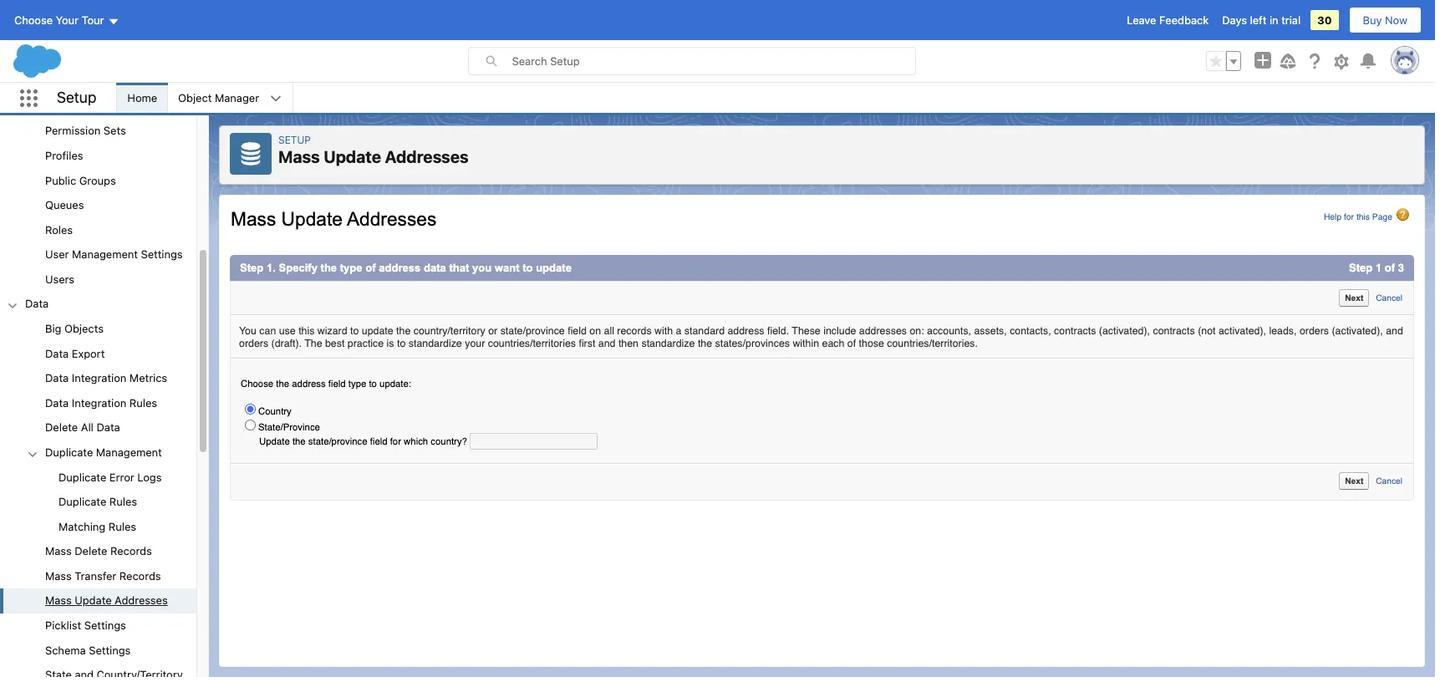 Task type: locate. For each thing, give the bounding box(es) containing it.
permission sets
[[45, 124, 126, 137]]

0 vertical spatial update
[[324, 147, 381, 166]]

user management settings
[[45, 248, 183, 261]]

1 vertical spatial rules
[[109, 495, 137, 508]]

mass inside tree item
[[45, 594, 72, 607]]

records up mass transfer records
[[110, 545, 152, 558]]

delete left all
[[45, 421, 78, 434]]

object
[[178, 91, 212, 105]]

0 horizontal spatial update
[[75, 594, 112, 607]]

mass
[[278, 147, 320, 166], [45, 545, 72, 558], [45, 569, 72, 583], [45, 594, 72, 607]]

groups
[[79, 174, 116, 187]]

schema settings link
[[45, 644, 131, 658]]

0 vertical spatial integration
[[72, 371, 127, 385]]

rules down error
[[109, 495, 137, 508]]

1 vertical spatial addresses
[[115, 594, 168, 607]]

1 vertical spatial records
[[119, 569, 161, 583]]

update
[[324, 147, 381, 166], [75, 594, 112, 607]]

rules down metrics
[[130, 396, 157, 410]]

logs
[[137, 470, 162, 484]]

leave feedback link
[[1127, 13, 1209, 27]]

integration up data integration rules
[[72, 371, 127, 385]]

1 vertical spatial settings
[[84, 619, 126, 632]]

1 vertical spatial setup
[[278, 134, 311, 146]]

mass for mass delete records
[[45, 545, 72, 558]]

mass update addresses link
[[45, 594, 168, 609]]

error
[[109, 470, 134, 484]]

2 vertical spatial rules
[[109, 520, 136, 533]]

now
[[1386, 13, 1408, 27]]

rules up mass delete records
[[109, 520, 136, 533]]

delete all data link
[[45, 421, 120, 436]]

1 vertical spatial duplicate
[[59, 470, 106, 484]]

all
[[81, 421, 94, 434]]

delete all data
[[45, 421, 120, 434]]

rules
[[130, 396, 157, 410], [109, 495, 137, 508], [109, 520, 136, 533]]

0 vertical spatial rules
[[130, 396, 157, 410]]

setup
[[57, 88, 96, 106], [278, 134, 311, 146]]

setup for setup
[[57, 88, 96, 106]]

data integration rules link
[[45, 396, 157, 411]]

mass inside "setup mass update addresses"
[[278, 147, 320, 166]]

duplicate up the matching on the bottom left
[[59, 495, 106, 508]]

buy now
[[1364, 13, 1408, 27]]

0 vertical spatial addresses
[[385, 147, 469, 166]]

management for user
[[72, 248, 138, 261]]

records inside the mass transfer records link
[[119, 569, 161, 583]]

1 vertical spatial update
[[75, 594, 112, 607]]

2 vertical spatial duplicate
[[59, 495, 106, 508]]

2 integration from the top
[[72, 396, 127, 410]]

settings
[[141, 248, 183, 261], [84, 619, 126, 632], [89, 644, 131, 657]]

mass transfer records link
[[45, 569, 161, 584]]

0 vertical spatial duplicate
[[45, 446, 93, 459]]

users link
[[45, 273, 74, 287]]

data up big
[[25, 297, 49, 311]]

1 horizontal spatial update
[[324, 147, 381, 166]]

integration down data integration metrics link
[[72, 396, 127, 410]]

transfer
[[75, 569, 116, 583]]

mass left transfer
[[45, 569, 72, 583]]

1 horizontal spatial setup
[[278, 134, 311, 146]]

integration
[[72, 371, 127, 385], [72, 396, 127, 410]]

big objects link
[[45, 322, 104, 337]]

data up delete all data
[[45, 396, 69, 410]]

data for data integration rules
[[45, 396, 69, 410]]

management right user
[[72, 248, 138, 261]]

schema
[[45, 644, 86, 657]]

data down big
[[45, 347, 69, 360]]

duplicate for duplicate error logs
[[59, 470, 106, 484]]

1 vertical spatial management
[[96, 446, 162, 459]]

data export link
[[45, 347, 105, 361]]

days
[[1223, 13, 1248, 27]]

buy
[[1364, 13, 1383, 27]]

group containing duplicate error logs
[[0, 465, 197, 540]]

leave feedback
[[1127, 13, 1209, 27]]

update inside "setup mass update addresses"
[[324, 147, 381, 166]]

1 horizontal spatial addresses
[[385, 147, 469, 166]]

public groups
[[45, 174, 116, 187]]

setup inside "setup mass update addresses"
[[278, 134, 311, 146]]

0 vertical spatial records
[[110, 545, 152, 558]]

addresses inside "setup mass update addresses"
[[385, 147, 469, 166]]

home
[[127, 91, 157, 105]]

mass up 'picklist'
[[45, 594, 72, 607]]

manager
[[215, 91, 259, 105]]

data link
[[25, 297, 49, 312]]

management
[[72, 248, 138, 261], [96, 446, 162, 459]]

delete
[[45, 421, 78, 434], [75, 545, 107, 558]]

0 vertical spatial management
[[72, 248, 138, 261]]

management inside tree item
[[96, 446, 162, 459]]

duplicate for duplicate management
[[45, 446, 93, 459]]

integration for metrics
[[72, 371, 127, 385]]

roles
[[45, 223, 73, 236]]

0 vertical spatial setup
[[57, 88, 96, 106]]

mass down the matching on the bottom left
[[45, 545, 72, 558]]

mass update addresses tree item
[[0, 589, 197, 614]]

records
[[110, 545, 152, 558], [119, 569, 161, 583]]

objects
[[64, 322, 104, 335]]

group
[[1207, 51, 1242, 71], [0, 94, 197, 292], [0, 317, 197, 677], [0, 465, 197, 540]]

choose your tour
[[14, 13, 104, 27]]

0 horizontal spatial addresses
[[115, 594, 168, 607]]

duplicate
[[45, 446, 93, 459], [59, 470, 106, 484], [59, 495, 106, 508]]

mass down setup link on the top
[[278, 147, 320, 166]]

picklist
[[45, 619, 81, 632]]

management up error
[[96, 446, 162, 459]]

records inside mass delete records 'link'
[[110, 545, 152, 558]]

data for data integration metrics
[[45, 371, 69, 385]]

delete down the matching rules link
[[75, 545, 107, 558]]

mass inside 'link'
[[45, 545, 72, 558]]

left
[[1251, 13, 1267, 27]]

group containing big objects
[[0, 317, 197, 677]]

duplicate rules link
[[59, 495, 137, 510]]

data
[[25, 297, 49, 311], [45, 347, 69, 360], [45, 371, 69, 385], [45, 396, 69, 410], [97, 421, 120, 434]]

Search Setup text field
[[512, 48, 915, 74]]

integration for rules
[[72, 396, 127, 410]]

mass for mass transfer records
[[45, 569, 72, 583]]

queues
[[45, 198, 84, 212]]

1 integration from the top
[[72, 371, 127, 385]]

mass transfer records
[[45, 569, 161, 583]]

tour
[[82, 13, 104, 27]]

0 horizontal spatial setup
[[57, 88, 96, 106]]

data integration rules
[[45, 396, 157, 410]]

records up mass update addresses
[[119, 569, 161, 583]]

queues link
[[45, 198, 84, 213]]

addresses
[[385, 147, 469, 166], [115, 594, 168, 607]]

1 vertical spatial integration
[[72, 396, 127, 410]]

2 vertical spatial settings
[[89, 644, 131, 657]]

duplicate down delete all data link
[[45, 446, 93, 459]]

data down "data export" link
[[45, 371, 69, 385]]

public groups link
[[45, 174, 116, 188]]

your
[[56, 13, 79, 27]]

matching
[[59, 520, 106, 533]]

data integration metrics link
[[45, 371, 167, 386]]

duplicate up duplicate rules
[[59, 470, 106, 484]]

rules for duplicate rules
[[109, 495, 137, 508]]

choose
[[14, 13, 53, 27]]

permission
[[45, 124, 101, 137]]

1 vertical spatial delete
[[75, 545, 107, 558]]

sets
[[104, 124, 126, 137]]



Task type: describe. For each thing, give the bounding box(es) containing it.
data for data export
[[45, 347, 69, 360]]

delete inside 'link'
[[75, 545, 107, 558]]

duplicate rules
[[59, 495, 137, 508]]

data tree item
[[0, 292, 197, 677]]

trial
[[1282, 13, 1301, 27]]

picklist settings
[[45, 619, 126, 632]]

home link
[[117, 83, 167, 113]]

duplicate management tree item
[[0, 441, 197, 540]]

duplicate error logs
[[59, 470, 162, 484]]

matching rules
[[59, 520, 136, 533]]

mass delete records
[[45, 545, 152, 558]]

mass delete records link
[[45, 545, 152, 559]]

profiles
[[45, 149, 83, 162]]

permission set groups image
[[0, 94, 197, 119]]

duplicate management link
[[45, 446, 162, 460]]

addresses inside tree item
[[115, 594, 168, 607]]

users
[[45, 273, 74, 286]]

mass for mass update addresses
[[45, 594, 72, 607]]

picklist settings link
[[45, 619, 126, 633]]

duplicate for duplicate rules
[[59, 495, 106, 508]]

object manager
[[178, 91, 259, 105]]

records for mass delete records
[[110, 545, 152, 558]]

profiles link
[[45, 149, 83, 164]]

big
[[45, 322, 61, 335]]

in
[[1270, 13, 1279, 27]]

group containing permission sets
[[0, 94, 197, 292]]

rules for matching rules
[[109, 520, 136, 533]]

metrics
[[130, 371, 167, 385]]

user management settings link
[[45, 248, 183, 262]]

data for data link
[[25, 297, 49, 311]]

object manager link
[[168, 83, 269, 113]]

duplicate management
[[45, 446, 162, 459]]

setup for setup mass update addresses
[[278, 134, 311, 146]]

management for duplicate
[[96, 446, 162, 459]]

update inside mass update addresses link
[[75, 594, 112, 607]]

duplicate error logs link
[[59, 470, 162, 485]]

public
[[45, 174, 76, 187]]

feedback
[[1160, 13, 1209, 27]]

days left in trial
[[1223, 13, 1301, 27]]

0 vertical spatial settings
[[141, 248, 183, 261]]

data right all
[[97, 421, 120, 434]]

settings for schema settings
[[89, 644, 131, 657]]

user
[[45, 248, 69, 261]]

permission sets link
[[45, 124, 126, 139]]

30
[[1318, 13, 1333, 27]]

setup link
[[278, 134, 311, 146]]

export
[[72, 347, 105, 360]]

records for mass transfer records
[[119, 569, 161, 583]]

choose your tour button
[[13, 7, 120, 33]]

0 vertical spatial delete
[[45, 421, 78, 434]]

big objects
[[45, 322, 104, 335]]

roles link
[[45, 223, 73, 238]]

settings for picklist settings
[[84, 619, 126, 632]]

data integration metrics
[[45, 371, 167, 385]]

matching rules link
[[59, 520, 136, 535]]

buy now button
[[1349, 7, 1422, 33]]

data export
[[45, 347, 105, 360]]

setup mass update addresses
[[278, 134, 469, 166]]

mass update addresses
[[45, 594, 168, 607]]

leave
[[1127, 13, 1157, 27]]

schema settings
[[45, 644, 131, 657]]



Task type: vqa. For each thing, say whether or not it's contained in the screenshot.
Duplicate Management
yes



